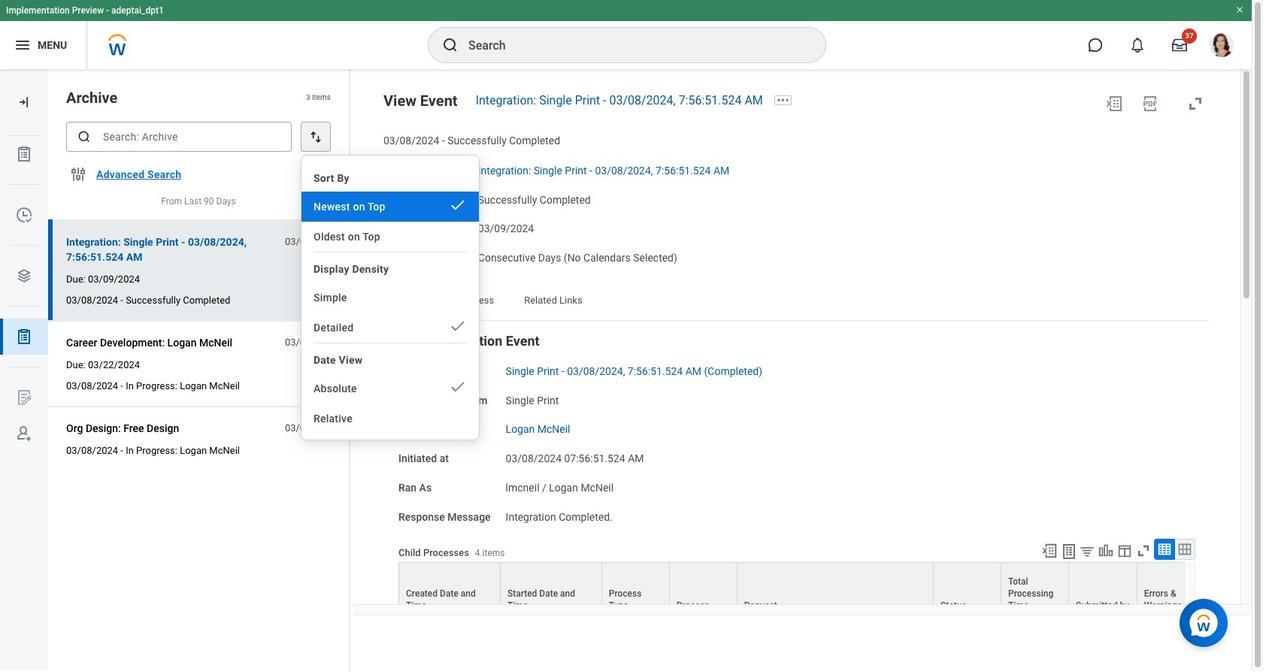 Task type: vqa. For each thing, say whether or not it's contained in the screenshot.
bottom Top
yes



Task type: describe. For each thing, give the bounding box(es) containing it.
integration for integration system
[[399, 395, 450, 407]]

03/08/2024 inside the initiated at element
[[506, 453, 562, 465]]

- down search workday search box
[[603, 93, 607, 108]]

time for created date and time
[[406, 601, 427, 612]]

1 clipboard image from the top
[[15, 145, 33, 163]]

simple button
[[302, 283, 479, 313]]

1 03/08/2024 - in progress: logan mcneil from the top
[[66, 381, 240, 392]]

total processing time button
[[1002, 564, 1069, 616]]

event for view event
[[420, 92, 458, 110]]

lmcneil
[[506, 482, 540, 494]]

7:56:51.524 inside integration: single print - 03/08/2024, 7:56:51.524 am link
[[656, 165, 711, 177]]

2 progress: from the top
[[136, 445, 178, 457]]

top for newest on top
[[368, 201, 386, 213]]

0 vertical spatial integration:
[[476, 93, 537, 108]]

errors & warnings
[[1145, 589, 1183, 612]]

1 vertical spatial fullscreen image
[[1136, 543, 1152, 560]]

print up overall status element
[[565, 165, 587, 177]]

created date and time
[[406, 589, 476, 612]]

child
[[399, 547, 421, 559]]

table image
[[1158, 543, 1173, 558]]

4
[[475, 548, 480, 559]]

successfully inside overall status element
[[478, 194, 537, 206]]

initiated by
[[399, 424, 452, 436]]

date up absolute
[[314, 354, 336, 366]]

logan inside "element"
[[549, 482, 578, 494]]

1 horizontal spatial 03/09/2024
[[478, 223, 534, 235]]

overall
[[384, 194, 416, 206]]

0 vertical spatial successfully
[[448, 135, 507, 147]]

process button
[[670, 564, 737, 616]]

export to excel image
[[1106, 95, 1124, 113]]

sort image
[[308, 129, 323, 144]]

processes
[[423, 547, 469, 559]]

mcneil inside logan mcneil link
[[538, 424, 571, 436]]

&
[[1171, 589, 1177, 600]]

message
[[448, 511, 491, 523]]

completed inside "item list" element
[[183, 295, 230, 306]]

- up overall status element
[[590, 165, 593, 177]]

03/09/2024 inside "item list" element
[[88, 274, 140, 285]]

org design: free design
[[66, 423, 179, 435]]

items inside "item list" element
[[312, 93, 331, 102]]

org design: free design button
[[66, 420, 185, 438]]

implementation
[[6, 5, 70, 16]]

newest on top
[[314, 201, 386, 213]]

7:56:51.524 inside single print - 03/08/2024, 7:56:51.524 am (completed) link
[[628, 365, 683, 377]]

1 progress: from the top
[[136, 381, 178, 392]]

type
[[609, 601, 629, 612]]

2 horizontal spatial process
[[677, 601, 710, 612]]

date for due date
[[405, 223, 426, 235]]

initial integration event
[[399, 333, 540, 349]]

free
[[124, 423, 144, 435]]

03/08/2024 down absolute
[[285, 423, 337, 434]]

process inside tab list
[[459, 295, 494, 306]]

print inside button
[[156, 236, 179, 248]]

justify image
[[14, 36, 32, 54]]

last
[[184, 196, 202, 207]]

integration: single print - 03/08/2024, 7:56:51.524 am button
[[66, 233, 277, 266]]

development:
[[100, 337, 165, 349]]

started date and time button
[[501, 564, 602, 616]]

request
[[745, 601, 778, 612]]

03/08/2024 down due: 03/09/2024
[[66, 295, 118, 306]]

integration: single print - 03/08/2024, 7:56:51.524 am for top integration: single print - 03/08/2024, 7:56:51.524 am link
[[476, 93, 763, 108]]

initiated at
[[399, 453, 449, 465]]

logan down 'org design: free design' button
[[180, 445, 207, 457]]

menu banner
[[0, 0, 1252, 69]]

single print - 03/08/2024, 7:56:51.524 am (completed) link
[[506, 362, 763, 377]]

menu
[[38, 39, 67, 51]]

on for oldest
[[348, 231, 360, 243]]

3
[[306, 93, 310, 102]]

03/08/2024 down view event
[[384, 135, 440, 147]]

relative
[[314, 413, 353, 425]]

perspective image
[[15, 267, 33, 285]]

export to worksheets image
[[1061, 543, 1079, 561]]

consecutive
[[478, 252, 536, 264]]

due date
[[384, 223, 426, 235]]

integration event
[[399, 365, 479, 377]]

advanced search
[[96, 168, 181, 181]]

density
[[352, 263, 389, 275]]

display density
[[314, 263, 389, 275]]

0 vertical spatial integration: single print - 03/08/2024, 7:56:51.524 am link
[[476, 93, 763, 108]]

1 calendars from the left
[[384, 252, 431, 264]]

calendars in use element
[[478, 243, 678, 265]]

search
[[147, 168, 181, 181]]

response
[[399, 511, 445, 523]]

2 calendars from the left
[[584, 252, 631, 264]]

from last 90 days
[[161, 196, 236, 207]]

days inside calendars in use element
[[538, 252, 561, 264]]

archive
[[66, 89, 118, 107]]

03/08/2024 down design:
[[66, 445, 118, 457]]

related
[[524, 295, 557, 306]]

overall status
[[384, 194, 449, 206]]

03/08/2024 up display
[[285, 236, 337, 248]]

started date and time
[[508, 589, 575, 612]]

oldest on top
[[314, 231, 381, 243]]

warnings
[[1145, 601, 1183, 612]]

integration: single print - 03/08/2024, 7:56:51.524 am inside "integration: single print - 03/08/2024, 7:56:51.524 am" button
[[66, 236, 247, 263]]

mcneil inside career development: logan mcneil button
[[199, 337, 233, 349]]

date for started date and time
[[540, 589, 558, 600]]

integration completed.
[[506, 511, 613, 523]]

clock check image
[[15, 206, 33, 224]]

- down "03/22/2024"
[[121, 381, 123, 392]]

career development: logan mcneil
[[66, 337, 233, 349]]

and for started date and time
[[560, 589, 575, 600]]

total processing time
[[1009, 577, 1054, 612]]

detailed
[[314, 322, 354, 334]]

expand table image
[[1178, 543, 1193, 558]]

org
[[66, 423, 83, 435]]

menu button
[[0, 21, 87, 69]]

(no
[[564, 252, 581, 264]]

status inside "popup button"
[[941, 601, 967, 612]]

oldest on top button
[[302, 222, 479, 252]]

logan inside button
[[167, 337, 197, 349]]

single print element
[[506, 392, 559, 407]]

career
[[66, 337, 97, 349]]

lmcneil / logan mcneil element
[[506, 479, 614, 494]]

0 vertical spatial completed
[[509, 135, 561, 147]]

03/08/2024 07:56:51.524 am
[[506, 453, 644, 465]]

as
[[419, 482, 432, 494]]

submitted by button
[[1070, 564, 1137, 616]]

export to excel image
[[1042, 543, 1058, 560]]

close environment banner image
[[1236, 5, 1245, 14]]

initiated for initiated at
[[399, 453, 437, 465]]

successfully completed
[[478, 194, 591, 206]]

0 vertical spatial in
[[434, 252, 443, 264]]

sort by
[[314, 172, 350, 184]]

print up logan mcneil link in the left bottom of the page
[[537, 395, 559, 407]]

by for initiated by
[[440, 424, 452, 436]]

newest on top button
[[302, 192, 479, 222]]

item list element
[[48, 69, 351, 672]]

integration up integration event
[[436, 333, 503, 349]]

1 horizontal spatial fullscreen image
[[1187, 95, 1205, 113]]

- inside button
[[181, 236, 185, 248]]

1 horizontal spatial search image
[[442, 36, 460, 54]]

03/08/2024, inside the "integration: single print - 03/08/2024, 7:56:51.524 am"
[[188, 236, 247, 248]]

display
[[314, 263, 350, 275]]

lmcneil / logan mcneil
[[506, 482, 614, 494]]

absolute button
[[302, 374, 479, 404]]

selected)
[[634, 252, 678, 264]]



Task type: locate. For each thing, give the bounding box(es) containing it.
items
[[312, 93, 331, 102], [483, 548, 505, 559]]

related links
[[524, 295, 583, 306]]

37 button
[[1164, 29, 1198, 62]]

fullscreen image right view printable version (pdf) icon
[[1187, 95, 1205, 113]]

date inside started date and time
[[540, 589, 558, 600]]

items right 4
[[483, 548, 505, 559]]

due date element
[[478, 214, 534, 236]]

on for newest
[[353, 201, 365, 213]]

3 items
[[306, 93, 331, 102]]

1 vertical spatial by
[[440, 424, 452, 436]]

37
[[1186, 32, 1194, 40]]

configure image
[[69, 165, 87, 184]]

due: right perspective icon
[[66, 274, 86, 285]]

0 vertical spatial event
[[420, 92, 458, 110]]

oldest
[[314, 231, 345, 243]]

integration: single print - 03/08/2024, 7:56:51.524 am link down search workday search box
[[476, 93, 763, 108]]

items right 3 in the top of the page
[[312, 93, 331, 102]]

single print
[[506, 395, 559, 407]]

0 vertical spatial by
[[337, 172, 350, 184]]

check image down integration event
[[449, 378, 467, 396]]

fullscreen image
[[1187, 95, 1205, 113], [1136, 543, 1152, 560]]

logan
[[167, 337, 197, 349], [180, 381, 207, 392], [506, 424, 535, 436], [180, 445, 207, 457], [549, 482, 578, 494]]

simple
[[314, 292, 347, 304]]

0 horizontal spatial view
[[339, 354, 363, 366]]

0 vertical spatial progress:
[[136, 381, 178, 392]]

clipboard image
[[15, 145, 33, 163], [15, 328, 33, 346]]

print down search workday search box
[[575, 93, 600, 108]]

integration down lmcneil
[[506, 511, 556, 523]]

03/08/2024 - successfully completed inside "item list" element
[[66, 295, 230, 306]]

process type button
[[602, 564, 669, 616]]

on right the oldest
[[348, 231, 360, 243]]

0 vertical spatial due:
[[66, 274, 86, 285]]

integration: single print - 03/08/2024, 7:56:51.524 am down search workday search box
[[476, 93, 763, 108]]

07:56:51.524
[[565, 453, 626, 465]]

03/09/2024
[[478, 223, 534, 235], [88, 274, 140, 285]]

1 vertical spatial completed
[[540, 194, 591, 206]]

0 vertical spatial on
[[353, 201, 365, 213]]

sort
[[314, 172, 334, 184]]

2 clipboard image from the top
[[15, 328, 33, 346]]

- down org design: free design
[[121, 445, 123, 457]]

process up check icon
[[459, 295, 494, 306]]

0 horizontal spatial items
[[312, 93, 331, 102]]

processing
[[1009, 589, 1054, 600]]

1 and from the left
[[461, 589, 476, 600]]

date view
[[314, 354, 363, 366]]

view inside menu
[[339, 354, 363, 366]]

row
[[399, 563, 1206, 617]]

0 horizontal spatial process
[[459, 295, 494, 306]]

1 vertical spatial on
[[348, 231, 360, 243]]

completed inside overall status element
[[540, 194, 591, 206]]

logan mcneil
[[506, 424, 571, 436]]

1 vertical spatial top
[[363, 231, 381, 243]]

calendars right (no
[[584, 252, 631, 264]]

select to filter grid data image
[[1079, 544, 1096, 560]]

1 vertical spatial due:
[[66, 360, 86, 371]]

initiated left at
[[399, 453, 437, 465]]

top left the due
[[363, 231, 381, 243]]

integration:
[[476, 93, 537, 108], [478, 165, 531, 177], [66, 236, 121, 248]]

ran
[[399, 482, 417, 494]]

am inside the initiated at element
[[628, 453, 644, 465]]

1 vertical spatial integration:
[[478, 165, 531, 177]]

due: 03/22/2024
[[66, 360, 140, 371]]

1 time from the left
[[406, 601, 427, 612]]

due: for career development: logan mcneil
[[66, 360, 86, 371]]

3 time from the left
[[1009, 601, 1029, 612]]

initiated for initiated by
[[399, 424, 437, 436]]

integration: single print - 03/08/2024, 7:56:51.524 am for bottommost integration: single print - 03/08/2024, 7:56:51.524 am link
[[478, 165, 730, 177]]

03/08/2024 down detailed
[[285, 337, 337, 348]]

03/08/2024 - successfully completed down view event
[[384, 135, 561, 147]]

1 vertical spatial progress:
[[136, 445, 178, 457]]

by
[[1120, 601, 1130, 612]]

search image up the configure image
[[77, 129, 92, 144]]

1 vertical spatial initiated
[[399, 453, 437, 465]]

0 vertical spatial items
[[312, 93, 331, 102]]

1 initiated from the top
[[399, 424, 437, 436]]

due: 03/09/2024
[[66, 274, 140, 285]]

0 vertical spatial search image
[[442, 36, 460, 54]]

2 vertical spatial integration: single print - 03/08/2024, 7:56:51.524 am
[[66, 236, 247, 263]]

0 vertical spatial fullscreen image
[[1187, 95, 1205, 113]]

notifications large image
[[1131, 38, 1146, 53]]

1 check image from the top
[[449, 196, 467, 214]]

detailed button
[[302, 313, 479, 343]]

0 horizontal spatial calendars
[[384, 252, 431, 264]]

check image
[[449, 196, 467, 214], [449, 378, 467, 396]]

check image inside absolute button
[[449, 378, 467, 396]]

completed.
[[559, 511, 613, 523]]

view
[[384, 92, 417, 110], [339, 354, 363, 366]]

1 vertical spatial 03/08/2024 - in progress: logan mcneil
[[66, 445, 240, 457]]

- right preview
[[106, 5, 109, 16]]

1 vertical spatial items
[[483, 548, 505, 559]]

1 horizontal spatial by
[[440, 424, 452, 436]]

1 horizontal spatial calendars
[[584, 252, 631, 264]]

integration: single print - 03/08/2024, 7:56:51.524 am up overall status element
[[478, 165, 730, 177]]

7:56:51.524
[[679, 93, 742, 108], [656, 165, 711, 177], [66, 251, 124, 263], [628, 365, 683, 377]]

0 vertical spatial initiated
[[399, 424, 437, 436]]

single inside button
[[124, 236, 153, 248]]

0 vertical spatial 03/08/2024 - successfully completed
[[384, 135, 561, 147]]

fullscreen image right the click to view/edit grid preferences icon
[[1136, 543, 1152, 560]]

check image
[[449, 317, 467, 335]]

by inside menu
[[337, 172, 350, 184]]

Search: Archive text field
[[66, 122, 292, 152]]

check image inside newest on top button
[[449, 196, 467, 214]]

successfully up career development: logan mcneil button
[[126, 295, 181, 306]]

2 vertical spatial successfully
[[126, 295, 181, 306]]

am inside single print - 03/08/2024, 7:56:51.524 am (completed) link
[[686, 365, 702, 377]]

clipboard image left career on the bottom left of page
[[15, 328, 33, 346]]

child processes 4 items
[[399, 547, 505, 559]]

(completed)
[[704, 365, 763, 377]]

initiated up initiated at
[[399, 424, 437, 436]]

days
[[216, 196, 236, 207], [538, 252, 561, 264]]

and down 4
[[461, 589, 476, 600]]

Search Workday  search field
[[469, 29, 795, 62]]

1 horizontal spatial 03/08/2024 - successfully completed
[[384, 135, 561, 147]]

check image left due date element on the left of the page
[[449, 196, 467, 214]]

1 vertical spatial view
[[339, 354, 363, 366]]

time down the created
[[406, 601, 427, 612]]

0 vertical spatial 03/08/2024 - in progress: logan mcneil
[[66, 381, 240, 392]]

tab list
[[384, 284, 1211, 320]]

- down due: 03/09/2024
[[121, 295, 123, 306]]

newest
[[314, 201, 350, 213]]

by for sort by
[[337, 172, 350, 184]]

tab
[[399, 284, 429, 320]]

integration: inside button
[[66, 236, 121, 248]]

03/08/2024,
[[610, 93, 676, 108], [595, 165, 653, 177], [188, 236, 247, 248], [567, 365, 625, 377]]

search image inside "item list" element
[[77, 129, 92, 144]]

2 vertical spatial completed
[[183, 295, 230, 306]]

0 horizontal spatial status
[[419, 194, 449, 206]]

0 vertical spatial view
[[384, 92, 417, 110]]

- inside menu banner
[[106, 5, 109, 16]]

top inside button
[[368, 201, 386, 213]]

logan down single print on the left of page
[[506, 424, 535, 436]]

logan mcneil link
[[506, 421, 571, 436]]

0 horizontal spatial search image
[[77, 129, 92, 144]]

time inside total processing time
[[1009, 601, 1029, 612]]

1 vertical spatial process
[[609, 589, 642, 600]]

0 vertical spatial top
[[368, 201, 386, 213]]

/
[[542, 482, 547, 494]]

1 vertical spatial check image
[[449, 378, 467, 396]]

1 vertical spatial successfully
[[478, 194, 537, 206]]

created date and time button
[[399, 564, 500, 616]]

date right the created
[[440, 589, 459, 600]]

0 horizontal spatial and
[[461, 589, 476, 600]]

2 due: from the top
[[66, 360, 86, 371]]

toolbar
[[1035, 540, 1196, 563]]

top for oldest on top
[[363, 231, 381, 243]]

1 horizontal spatial process
[[609, 589, 642, 600]]

on
[[353, 201, 365, 213], [348, 231, 360, 243]]

0 horizontal spatial 03/09/2024
[[88, 274, 140, 285]]

initial
[[399, 333, 433, 349]]

integration for integration event
[[399, 365, 450, 377]]

2 initiated from the top
[[399, 453, 437, 465]]

- down view event
[[442, 135, 445, 147]]

completed down "integration: single print - 03/08/2024, 7:56:51.524 am" button
[[183, 295, 230, 306]]

logan down career development: logan mcneil button
[[180, 381, 207, 392]]

0 vertical spatial integration: single print - 03/08/2024, 7:56:51.524 am
[[476, 93, 763, 108]]

integration
[[436, 333, 503, 349], [399, 365, 450, 377], [399, 395, 450, 407], [506, 511, 556, 523]]

process up type
[[609, 589, 642, 600]]

user plus image
[[15, 425, 33, 443]]

in down 'org design: free design' button
[[126, 445, 134, 457]]

time for started date and time
[[508, 601, 528, 612]]

and
[[461, 589, 476, 600], [560, 589, 575, 600]]

row containing total processing time
[[399, 563, 1206, 617]]

calendars in use
[[384, 252, 463, 264]]

integration: single print - 03/08/2024, 7:56:51.524 am down 'from'
[[66, 236, 247, 263]]

1 vertical spatial status
[[941, 601, 967, 612]]

time down started
[[508, 601, 528, 612]]

and right started
[[560, 589, 575, 600]]

search image up view event
[[442, 36, 460, 54]]

progress: up "design"
[[136, 381, 178, 392]]

- up logan mcneil link in the left bottom of the page
[[562, 365, 565, 377]]

view printable version (pdf) image
[[1142, 95, 1160, 113]]

days left (no
[[538, 252, 561, 264]]

mcneil
[[199, 337, 233, 349], [209, 381, 240, 392], [538, 424, 571, 436], [209, 445, 240, 457], [581, 482, 614, 494]]

03/08/2024 - successfully completed
[[384, 135, 561, 147], [66, 295, 230, 306]]

on inside button
[[348, 231, 360, 243]]

absolute
[[314, 383, 357, 395]]

process right process type popup button
[[677, 601, 710, 612]]

completed up overall status element
[[509, 135, 561, 147]]

check image for newest on top
[[449, 196, 467, 214]]

advanced search button
[[90, 159, 188, 190]]

03/08/2024 - successfully completed up career development: logan mcneil
[[66, 295, 230, 306]]

by
[[337, 172, 350, 184], [440, 424, 452, 436]]

submitted
[[1076, 601, 1118, 612]]

1 vertical spatial days
[[538, 252, 561, 264]]

adeptai_dpt1
[[111, 5, 164, 16]]

1 horizontal spatial status
[[941, 601, 967, 612]]

check image for absolute
[[449, 378, 467, 396]]

in down "03/22/2024"
[[126, 381, 134, 392]]

0 vertical spatial days
[[216, 196, 236, 207]]

calendars down due date
[[384, 252, 431, 264]]

am inside "integration: single print - 03/08/2024, 7:56:51.524 am" button
[[126, 251, 142, 263]]

date
[[405, 223, 426, 235], [314, 354, 336, 366], [440, 589, 459, 600], [540, 589, 558, 600]]

and inside 'created date and time'
[[461, 589, 476, 600]]

total
[[1009, 577, 1029, 588]]

1 vertical spatial event
[[506, 333, 540, 349]]

initiated at element
[[506, 444, 644, 466]]

03/09/2024 up consecutive
[[478, 223, 534, 235]]

print down 'from'
[[156, 236, 179, 248]]

completed up calendars in use element
[[540, 194, 591, 206]]

03/08/2024 - in progress: logan mcneil
[[66, 381, 240, 392], [66, 445, 240, 457]]

top up the due
[[368, 201, 386, 213]]

0 vertical spatial clipboard image
[[15, 145, 33, 163]]

2 check image from the top
[[449, 378, 467, 396]]

on right newest
[[353, 201, 365, 213]]

1 horizontal spatial items
[[483, 548, 505, 559]]

0 horizontal spatial fullscreen image
[[1136, 543, 1152, 560]]

on inside button
[[353, 201, 365, 213]]

rename image
[[15, 389, 33, 407]]

calendars
[[384, 252, 431, 264], [584, 252, 631, 264]]

1 vertical spatial integration: single print - 03/08/2024, 7:56:51.524 am
[[478, 165, 730, 177]]

time
[[406, 601, 427, 612], [508, 601, 528, 612], [1009, 601, 1029, 612]]

2 03/08/2024 - in progress: logan mcneil from the top
[[66, 445, 240, 457]]

menu containing sort by
[[302, 162, 479, 434]]

1 horizontal spatial view
[[384, 92, 417, 110]]

integration: single print - 03/08/2024, 7:56:51.524 am link up overall status element
[[478, 162, 730, 177]]

2 vertical spatial event
[[453, 365, 479, 377]]

time down processing
[[1009, 601, 1029, 612]]

1 vertical spatial search image
[[77, 129, 92, 144]]

03/08/2024 down due: 03/22/2024
[[66, 381, 118, 392]]

links
[[560, 295, 583, 306]]

submitted by
[[1076, 601, 1130, 612]]

0 vertical spatial process
[[459, 295, 494, 306]]

single print - 03/08/2024, 7:56:51.524 am (completed)
[[506, 365, 763, 377]]

mcneil inside lmcneil / logan mcneil "element"
[[581, 482, 614, 494]]

items inside child processes 4 items
[[483, 548, 505, 559]]

0 horizontal spatial time
[[406, 601, 427, 612]]

time inside started date and time
[[508, 601, 528, 612]]

2 vertical spatial process
[[677, 601, 710, 612]]

1 vertical spatial integration: single print - 03/08/2024, 7:56:51.524 am link
[[478, 162, 730, 177]]

top
[[368, 201, 386, 213], [363, 231, 381, 243]]

event
[[420, 92, 458, 110], [506, 333, 540, 349], [453, 365, 479, 377]]

2 horizontal spatial time
[[1009, 601, 1029, 612]]

integration: single print - 03/08/2024, 7:56:51.524 am link
[[476, 93, 763, 108], [478, 162, 730, 177]]

advanced
[[96, 168, 145, 181]]

process
[[459, 295, 494, 306], [609, 589, 642, 600], [677, 601, 710, 612]]

inbox large image
[[1173, 38, 1188, 53]]

03/08/2024 down the logan mcneil
[[506, 453, 562, 465]]

days right 90
[[216, 196, 236, 207]]

1 due: from the top
[[66, 274, 86, 285]]

menu
[[302, 162, 479, 434]]

successfully up due date element on the left of the page
[[478, 194, 537, 206]]

top inside button
[[363, 231, 381, 243]]

1 vertical spatial clipboard image
[[15, 328, 33, 346]]

print up 'single print' element
[[537, 365, 559, 377]]

0 horizontal spatial by
[[337, 172, 350, 184]]

tab list containing process
[[384, 284, 1211, 320]]

profile logan mcneil image
[[1210, 33, 1234, 60]]

clipboard image down the transformation import image
[[15, 145, 33, 163]]

logan right development:
[[167, 337, 197, 349]]

process type
[[609, 589, 642, 612]]

search image
[[442, 36, 460, 54], [77, 129, 92, 144]]

03/08/2024 - in progress: logan mcneil down "design"
[[66, 445, 240, 457]]

2 vertical spatial in
[[126, 445, 134, 457]]

1 horizontal spatial and
[[560, 589, 575, 600]]

integration up initiated by
[[399, 395, 450, 407]]

system
[[453, 395, 488, 407]]

0 horizontal spatial 03/08/2024 - successfully completed
[[66, 295, 230, 306]]

- down last
[[181, 236, 185, 248]]

0 vertical spatial 03/09/2024
[[478, 223, 534, 235]]

at
[[440, 453, 449, 465]]

overall status element
[[478, 185, 591, 207]]

by right sort
[[337, 172, 350, 184]]

0 horizontal spatial days
[[216, 196, 236, 207]]

and for created date and time
[[461, 589, 476, 600]]

0 vertical spatial check image
[[449, 196, 467, 214]]

date for created date and time
[[440, 589, 459, 600]]

successfully down view event
[[448, 135, 507, 147]]

logan right /
[[549, 482, 578, 494]]

transformation import image
[[17, 95, 32, 110]]

request button
[[738, 564, 934, 616]]

2 and from the left
[[560, 589, 575, 600]]

1 horizontal spatial days
[[538, 252, 561, 264]]

7:56:51.524 inside the "integration: single print - 03/08/2024, 7:56:51.524 am"
[[66, 251, 124, 263]]

2 time from the left
[[508, 601, 528, 612]]

from
[[161, 196, 182, 207]]

integration down initial on the left of the page
[[399, 365, 450, 377]]

due: down career on the bottom left of page
[[66, 360, 86, 371]]

due: for integration: single print - 03/08/2024, 7:56:51.524 am
[[66, 274, 86, 285]]

days inside "item list" element
[[216, 196, 236, 207]]

1 vertical spatial in
[[126, 381, 134, 392]]

click to view/edit grid preferences image
[[1117, 543, 1134, 560]]

0 vertical spatial status
[[419, 194, 449, 206]]

date right the due
[[405, 223, 426, 235]]

by up at
[[440, 424, 452, 436]]

status
[[419, 194, 449, 206], [941, 601, 967, 612]]

preview
[[72, 5, 104, 16]]

list
[[0, 136, 48, 452]]

started
[[508, 589, 537, 600]]

progress: down "design"
[[136, 445, 178, 457]]

date inside 'created date and time'
[[440, 589, 459, 600]]

my tasks (all items) - expand/collapse chart image
[[1098, 543, 1115, 560]]

event for integration event
[[453, 365, 479, 377]]

status button
[[934, 564, 1001, 616]]

in left use
[[434, 252, 443, 264]]

03/08/2024 - in progress: logan mcneil down career development: logan mcneil button
[[66, 381, 240, 392]]

date right started
[[540, 589, 558, 600]]

integration for integration completed.
[[506, 511, 556, 523]]

response message
[[399, 511, 491, 523]]

successfully inside "item list" element
[[126, 295, 181, 306]]

1 vertical spatial 03/08/2024 - successfully completed
[[66, 295, 230, 306]]

am
[[745, 93, 763, 108], [714, 165, 730, 177], [126, 251, 142, 263], [686, 365, 702, 377], [628, 453, 644, 465]]

1 horizontal spatial time
[[508, 601, 528, 612]]

relative button
[[302, 404, 479, 434]]

1 vertical spatial 03/09/2024
[[88, 274, 140, 285]]

2 vertical spatial integration:
[[66, 236, 121, 248]]

and inside started date and time
[[560, 589, 575, 600]]

03/09/2024 down "integration: single print - 03/08/2024, 7:56:51.524 am" button
[[88, 274, 140, 285]]

time inside 'created date and time'
[[406, 601, 427, 612]]

initiated
[[399, 424, 437, 436], [399, 453, 437, 465]]



